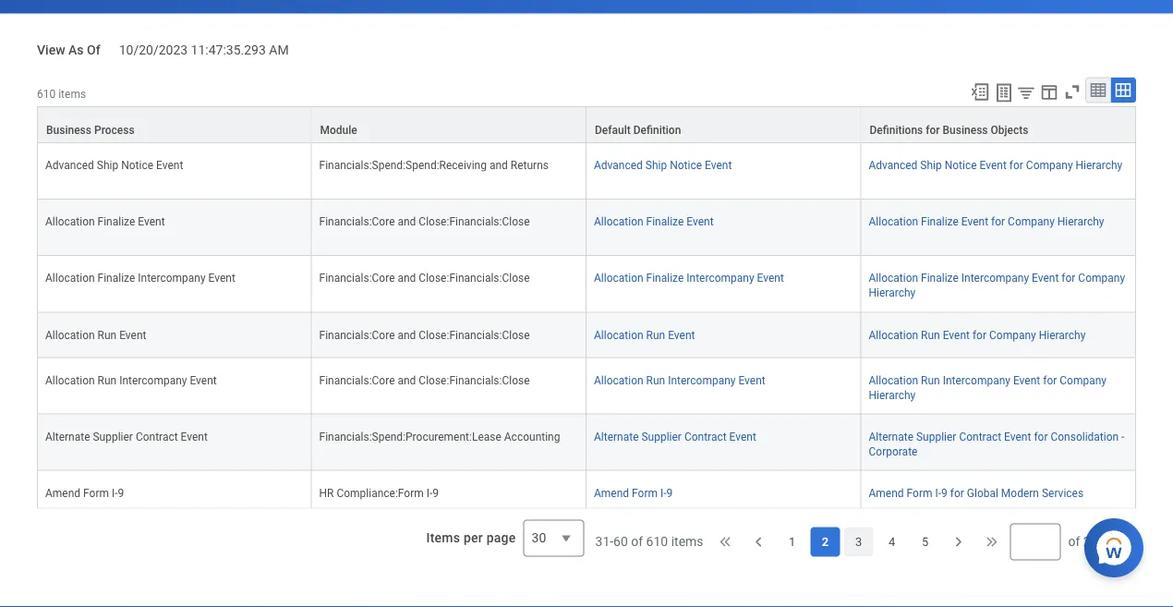 Task type: locate. For each thing, give the bounding box(es) containing it.
2 horizontal spatial form
[[907, 487, 933, 500]]

for
[[926, 124, 940, 137], [1010, 159, 1024, 172], [992, 215, 1006, 228], [1062, 272, 1076, 285], [973, 328, 987, 341], [1044, 374, 1058, 387], [1034, 430, 1048, 443], [951, 487, 965, 500]]

1 form from the left
[[83, 487, 109, 500]]

0 horizontal spatial allocation finalize intercompany event
[[45, 272, 236, 285]]

notice down definitions for business objects
[[945, 159, 977, 172]]

allocation finalize event for company hierarchy link
[[869, 212, 1105, 228]]

ship
[[97, 159, 118, 172], [646, 159, 667, 172], [921, 159, 942, 172]]

business inside popup button
[[943, 124, 988, 137]]

finalize down advanced ship notice event for company hierarchy
[[921, 215, 959, 228]]

3 financials:core and close:financials:close element from the top
[[319, 325, 530, 341]]

i- for amend form i-9 for global modern services link
[[936, 487, 942, 500]]

0 horizontal spatial amend form i-9
[[45, 487, 124, 500]]

1 horizontal spatial allocation run event
[[594, 328, 695, 341]]

amend form i-9 element
[[45, 483, 124, 500]]

3 close:financials:close from the top
[[419, 328, 530, 341]]

1 amend form i-9 from the left
[[45, 487, 124, 500]]

1 i- from the left
[[112, 487, 118, 500]]

3 row from the top
[[37, 200, 1137, 256]]

3 financials:core from the top
[[319, 328, 395, 341]]

hierarchy inside allocation finalize intercompany event for company hierarchy
[[869, 287, 916, 300]]

business process
[[46, 124, 135, 137]]

alternate supplier contract event down allocation run intercompany event element
[[45, 430, 208, 443]]

1 horizontal spatial business
[[943, 124, 988, 137]]

and for allocation finalize event
[[398, 215, 416, 228]]

allocation for allocation run event for company hierarchy link
[[869, 328, 919, 341]]

intercompany inside allocation run intercompany event for company hierarchy
[[943, 374, 1011, 387]]

export to excel image
[[970, 82, 991, 102]]

amend
[[45, 487, 80, 500], [594, 487, 629, 500], [869, 487, 904, 500]]

0 horizontal spatial business
[[46, 124, 91, 137]]

1 contract from the left
[[136, 430, 178, 443]]

accounting
[[504, 430, 560, 443]]

4 financials:core from the top
[[319, 374, 395, 387]]

form down alternate supplier contract event 'element'
[[83, 487, 109, 500]]

i- up items
[[427, 487, 433, 500]]

2 horizontal spatial advanced
[[869, 159, 918, 172]]

amend form i-9 up 60
[[594, 487, 673, 500]]

ship down definition
[[646, 159, 667, 172]]

10/20/2023 11:47:35.293 am
[[119, 43, 289, 58]]

2 horizontal spatial supplier
[[917, 430, 957, 443]]

contract inside 'element'
[[136, 430, 178, 443]]

hierarchy
[[1076, 159, 1123, 172], [1058, 215, 1105, 228], [869, 287, 916, 300], [1039, 328, 1086, 341], [869, 388, 916, 401]]

finalize for allocation finalize event for company hierarchy link
[[921, 215, 959, 228]]

alternate for alternate supplier contract event link
[[594, 430, 639, 443]]

intercompany inside allocation finalize intercompany event for company hierarchy
[[962, 272, 1030, 285]]

ship down definitions for business objects
[[921, 159, 942, 172]]

finalize for 'allocation finalize event' element
[[98, 215, 135, 228]]

allocation inside allocation run intercompany event link
[[594, 374, 644, 387]]

default definition button
[[587, 107, 861, 142]]

notice down definition
[[670, 159, 702, 172]]

notice for advanced ship notice event for company hierarchy link
[[945, 159, 977, 172]]

supplier inside alternate supplier contract event 'element'
[[93, 430, 133, 443]]

1 financials:core and close:financials:close element from the top
[[319, 212, 530, 228]]

items left chevron 2x left small icon
[[672, 534, 704, 550]]

alternate inside 'element'
[[45, 430, 90, 443]]

advanced inside advanced ship notice event element
[[45, 159, 94, 172]]

2 row from the top
[[37, 143, 1137, 200]]

4 financials:core and close:financials:close element from the top
[[319, 370, 530, 387]]

9 down alternate supplier contract event 'element'
[[118, 487, 124, 500]]

0 horizontal spatial allocation run intercompany event
[[45, 374, 217, 387]]

advanced ship notice event for company hierarchy
[[869, 159, 1123, 172]]

610 inside status
[[647, 534, 668, 550]]

allocation for allocation run event element
[[45, 328, 95, 341]]

2 horizontal spatial notice
[[945, 159, 977, 172]]

toolbar
[[962, 77, 1137, 106]]

form up 31-60 of 610 items
[[632, 487, 658, 500]]

allocation finalize intercompany event
[[45, 272, 236, 285], [594, 272, 784, 285]]

31-60 of 610 items status
[[596, 533, 704, 552]]

advanced for advanced ship notice event link on the right top of the page
[[594, 159, 643, 172]]

0 horizontal spatial form
[[83, 487, 109, 500]]

9 up 31-60 of 610 items
[[667, 487, 673, 500]]

export to worksheets image
[[993, 82, 1016, 104]]

finalize
[[98, 215, 135, 228], [647, 215, 684, 228], [921, 215, 959, 228], [98, 272, 135, 285], [647, 272, 684, 285], [921, 272, 959, 285]]

i- for hr compliance:form i-9 "element"
[[427, 487, 433, 500]]

supplier inside alternate supplier contract event for consolidation - corporate
[[917, 430, 957, 443]]

run up allocation run intercompany event link
[[647, 328, 666, 341]]

610 down view
[[37, 88, 56, 101]]

1 ship from the left
[[97, 159, 118, 172]]

2 advanced from the left
[[594, 159, 643, 172]]

4 i- from the left
[[936, 487, 942, 500]]

list containing 1
[[778, 528, 940, 557]]

allocation finalize intercompany event down 'allocation finalize event' element
[[45, 272, 236, 285]]

allocation run event for company hierarchy link
[[869, 325, 1086, 341]]

2 close:financials:close from the top
[[419, 272, 530, 285]]

amend form i-9
[[45, 487, 124, 500], [594, 487, 673, 500]]

hierarchy for advanced ship notice event for company hierarchy
[[1076, 159, 1123, 172]]

allocation run event
[[45, 328, 146, 341], [594, 328, 695, 341]]

alternate up "amend form i-9" element
[[45, 430, 90, 443]]

of
[[87, 43, 100, 58]]

allocation run event up allocation run intercompany event link
[[594, 328, 695, 341]]

0 horizontal spatial alternate supplier contract event
[[45, 430, 208, 443]]

1 horizontal spatial allocation finalize event
[[594, 215, 714, 228]]

3 alternate from the left
[[869, 430, 914, 443]]

0 horizontal spatial allocation finalize event
[[45, 215, 165, 228]]

2 allocation finalize intercompany event from the left
[[594, 272, 784, 285]]

9 up items
[[433, 487, 439, 500]]

allocation run event link
[[594, 325, 695, 341]]

list
[[778, 528, 940, 557]]

company
[[1027, 159, 1073, 172], [1008, 215, 1055, 228], [1079, 272, 1126, 285], [990, 328, 1037, 341], [1060, 374, 1107, 387]]

5
[[922, 535, 929, 549]]

1 row from the top
[[37, 106, 1137, 144]]

allocation for allocation finalize intercompany event link
[[594, 272, 644, 285]]

1 horizontal spatial alternate supplier contract event
[[594, 430, 757, 443]]

amend down corporate
[[869, 487, 904, 500]]

1 supplier from the left
[[93, 430, 133, 443]]

row containing amend form i-9
[[37, 471, 1137, 516]]

financials:core and close:financials:close element
[[319, 212, 530, 228], [319, 268, 530, 285], [319, 325, 530, 341], [319, 370, 530, 387]]

advanced down default
[[594, 159, 643, 172]]

1 horizontal spatial items
[[672, 534, 704, 550]]

finalize for allocation finalize event link
[[647, 215, 684, 228]]

allocation run event for allocation run event link at the right of page
[[594, 328, 695, 341]]

run down allocation run event link at the right of page
[[647, 374, 666, 387]]

form
[[83, 487, 109, 500], [632, 487, 658, 500], [907, 487, 933, 500]]

close:financials:close
[[419, 215, 530, 228], [419, 272, 530, 285], [419, 328, 530, 341], [419, 374, 530, 387]]

amend form i-9 for global modern services link
[[869, 483, 1084, 500]]

ship for advanced ship notice event element
[[97, 159, 118, 172]]

2 amend form i-9 from the left
[[594, 487, 673, 500]]

alternate inside alternate supplier contract event for consolidation - corporate
[[869, 430, 914, 443]]

2 i- from the left
[[427, 487, 433, 500]]

1 horizontal spatial contract
[[685, 430, 727, 443]]

and for allocation run event
[[398, 328, 416, 341]]

main content
[[0, 0, 1174, 607]]

21
[[1084, 534, 1098, 550]]

amend for amend form i-9 link
[[594, 487, 629, 500]]

5 row from the top
[[37, 313, 1137, 358]]

i-
[[112, 487, 118, 500], [427, 487, 433, 500], [661, 487, 667, 500], [936, 487, 942, 500]]

intercompany down allocation finalize event link
[[687, 272, 755, 285]]

2 9 from the left
[[433, 487, 439, 500]]

2 horizontal spatial contract
[[960, 430, 1002, 443]]

event
[[156, 159, 183, 172], [705, 159, 732, 172], [980, 159, 1007, 172], [138, 215, 165, 228], [687, 215, 714, 228], [962, 215, 989, 228], [208, 272, 236, 285], [757, 272, 784, 285], [1032, 272, 1059, 285], [119, 328, 146, 341], [668, 328, 695, 341], [943, 328, 970, 341], [190, 374, 217, 387], [739, 374, 766, 387], [1014, 374, 1041, 387], [181, 430, 208, 443], [730, 430, 757, 443], [1005, 430, 1032, 443]]

intercompany down 'allocation finalize event' element
[[138, 272, 206, 285]]

ship for advanced ship notice event link on the right top of the page
[[646, 159, 667, 172]]

allocation inside allocation run intercompany event for company hierarchy
[[869, 374, 919, 387]]

2 alternate supplier contract event from the left
[[594, 430, 757, 443]]

1 financials:core and close:financials:close from the top
[[319, 215, 530, 228]]

contract down allocation run intercompany event link
[[685, 430, 727, 443]]

contract down allocation run intercompany event for company hierarchy
[[960, 430, 1002, 443]]

allocation for allocation run intercompany event link
[[594, 374, 644, 387]]

advanced ship notice event for advanced ship notice event element
[[45, 159, 183, 172]]

advanced ship notice event
[[45, 159, 183, 172], [594, 159, 732, 172]]

intercompany up alternate supplier contract event link
[[668, 374, 736, 387]]

2 allocation run event from the left
[[594, 328, 695, 341]]

process
[[94, 124, 135, 137]]

2 ship from the left
[[646, 159, 667, 172]]

financials:core and close:financials:close element for allocation finalize intercompany event
[[319, 268, 530, 285]]

allocation for allocation finalize event link
[[594, 215, 644, 228]]

31-
[[596, 534, 614, 550]]

finalize up allocation run event link at the right of page
[[647, 272, 684, 285]]

allocation inside 'allocation finalize event' element
[[45, 215, 95, 228]]

allocation finalize event
[[45, 215, 165, 228], [594, 215, 714, 228]]

row containing alternate supplier contract event
[[37, 414, 1137, 471]]

1 advanced from the left
[[45, 159, 94, 172]]

allocation inside allocation finalize intercompany event link
[[594, 272, 644, 285]]

allocation finalize intercompany event for allocation finalize intercompany event link
[[594, 272, 784, 285]]

alternate
[[45, 430, 90, 443], [594, 430, 639, 443], [869, 430, 914, 443]]

advanced ship notice event down definition
[[594, 159, 732, 172]]

form for amend form i-9 for global modern services link
[[907, 487, 933, 500]]

0 horizontal spatial advanced ship notice event
[[45, 159, 183, 172]]

3 ship from the left
[[921, 159, 942, 172]]

9
[[118, 487, 124, 500], [433, 487, 439, 500], [667, 487, 673, 500], [942, 487, 948, 500]]

0 horizontal spatial allocation run event
[[45, 328, 146, 341]]

3 advanced from the left
[[869, 159, 918, 172]]

1 financials:core from the top
[[319, 215, 395, 228]]

3 i- from the left
[[661, 487, 667, 500]]

items
[[58, 88, 86, 101], [672, 534, 704, 550]]

business down export to excel icon
[[943, 124, 988, 137]]

financials:core and close:financials:close for allocation run event
[[319, 328, 530, 341]]

allocation inside allocation run intercompany event element
[[45, 374, 95, 387]]

run up allocation run intercompany event for company hierarchy link
[[921, 328, 941, 341]]

1 horizontal spatial allocation run intercompany event
[[594, 374, 766, 387]]

3 contract from the left
[[960, 430, 1002, 443]]

allocation finalize event down advanced ship notice event element
[[45, 215, 165, 228]]

module
[[320, 124, 357, 137]]

1 close:financials:close from the top
[[419, 215, 530, 228]]

allocation inside allocation finalize intercompany event element
[[45, 272, 95, 285]]

allocation inside allocation finalize intercompany event for company hierarchy
[[869, 272, 919, 285]]

contract down allocation run intercompany event element
[[136, 430, 178, 443]]

0 horizontal spatial ship
[[97, 159, 118, 172]]

0 vertical spatial 610
[[37, 88, 56, 101]]

items up business process
[[58, 88, 86, 101]]

1 alternate supplier contract event from the left
[[45, 430, 208, 443]]

610
[[37, 88, 56, 101], [647, 534, 668, 550]]

3 notice from the left
[[945, 159, 977, 172]]

1
[[789, 535, 796, 549]]

amend for amend form i-9 for global modern services link
[[869, 487, 904, 500]]

0 horizontal spatial amend
[[45, 487, 80, 500]]

notice down process
[[121, 159, 153, 172]]

1 alternate from the left
[[45, 430, 90, 443]]

run up allocation run intercompany event element
[[98, 328, 117, 341]]

i- inside "element"
[[427, 487, 433, 500]]

2 business from the left
[[943, 124, 988, 137]]

9 inside amend form i-9 link
[[667, 487, 673, 500]]

of inside status
[[631, 534, 643, 550]]

advanced ship notice event down process
[[45, 159, 183, 172]]

2 horizontal spatial ship
[[921, 159, 942, 172]]

1 9 from the left
[[118, 487, 124, 500]]

intercompany
[[138, 272, 206, 285], [687, 272, 755, 285], [962, 272, 1030, 285], [119, 374, 187, 387], [668, 374, 736, 387], [943, 374, 1011, 387]]

2 supplier from the left
[[642, 430, 682, 443]]

run for allocation run event for company hierarchy link
[[921, 328, 941, 341]]

allocation run event element
[[45, 325, 146, 341]]

2 horizontal spatial alternate
[[869, 430, 914, 443]]

4 financials:core and close:financials:close from the top
[[319, 374, 530, 387]]

corporate
[[869, 445, 918, 458]]

financials:spend:procurement:lease accounting
[[319, 430, 560, 443]]

contract
[[136, 430, 178, 443], [685, 430, 727, 443], [960, 430, 1002, 443]]

financials:core and close:financials:close for allocation finalize intercompany event
[[319, 272, 530, 285]]

intercompany down allocation run event for company hierarchy
[[943, 374, 1011, 387]]

allocation run intercompany event for allocation run intercompany event link
[[594, 374, 766, 387]]

allocation for 'allocation finalize event' element
[[45, 215, 95, 228]]

allocation finalize intercompany event link
[[594, 268, 784, 285]]

amend down alternate supplier contract event 'element'
[[45, 487, 80, 500]]

notice
[[121, 159, 153, 172], [670, 159, 702, 172], [945, 159, 977, 172]]

2 form from the left
[[632, 487, 658, 500]]

0 horizontal spatial 610
[[37, 88, 56, 101]]

of
[[631, 534, 643, 550], [1069, 534, 1081, 550]]

1 allocation finalize intercompany event from the left
[[45, 272, 236, 285]]

1 amend from the left
[[45, 487, 80, 500]]

allocation
[[45, 215, 95, 228], [594, 215, 644, 228], [869, 215, 919, 228], [45, 272, 95, 285], [594, 272, 644, 285], [869, 272, 919, 285], [45, 328, 95, 341], [594, 328, 644, 341], [869, 328, 919, 341], [45, 374, 95, 387], [594, 374, 644, 387], [869, 374, 919, 387]]

alternate supplier contract event link
[[594, 426, 757, 443]]

finalize up allocation run event for company hierarchy link
[[921, 272, 959, 285]]

event inside allocation finalize intercompany event for company hierarchy
[[1032, 272, 1059, 285]]

amend form i-9 for global modern services
[[869, 487, 1084, 500]]

7 row from the top
[[37, 414, 1137, 471]]

1 advanced ship notice event from the left
[[45, 159, 183, 172]]

for inside alternate supplier contract event for consolidation - corporate
[[1034, 430, 1048, 443]]

for inside popup button
[[926, 124, 940, 137]]

2 amend from the left
[[594, 487, 629, 500]]

supplier inside alternate supplier contract event link
[[642, 430, 682, 443]]

items per page
[[426, 531, 516, 546]]

run for allocation run intercompany event element
[[98, 374, 117, 387]]

allocation finalize intercompany event down allocation finalize event link
[[594, 272, 784, 285]]

9 inside hr compliance:form i-9 "element"
[[433, 487, 439, 500]]

2 financials:core from the top
[[319, 272, 395, 285]]

company for advanced ship notice event for company hierarchy
[[1027, 159, 1073, 172]]

run down allocation run event for company hierarchy
[[921, 374, 941, 387]]

business down 610 items
[[46, 124, 91, 137]]

i- left global
[[936, 487, 942, 500]]

i- up 31-60 of 610 items
[[661, 487, 667, 500]]

list inside pagination element
[[778, 528, 940, 557]]

1 allocation finalize event from the left
[[45, 215, 165, 228]]

1 vertical spatial items
[[672, 534, 704, 550]]

allocation run event for allocation run event element
[[45, 328, 146, 341]]

global
[[967, 487, 999, 500]]

1 horizontal spatial ship
[[646, 159, 667, 172]]

supplier up corporate
[[917, 430, 957, 443]]

1 of from the left
[[631, 534, 643, 550]]

1 business from the left
[[46, 124, 91, 137]]

allocation run intercompany event element
[[45, 370, 217, 387]]

allocation inside allocation run event for company hierarchy link
[[869, 328, 919, 341]]

allocation inside allocation run event link
[[594, 328, 644, 341]]

4
[[889, 535, 896, 549]]

allocation finalize event down advanced ship notice event link on the right top of the page
[[594, 215, 714, 228]]

i- down alternate supplier contract event 'element'
[[112, 487, 118, 500]]

alternate supplier contract event
[[45, 430, 208, 443], [594, 430, 757, 443]]

9 inside "amend form i-9" element
[[118, 487, 124, 500]]

allocation run intercompany event link
[[594, 370, 766, 387]]

0 horizontal spatial items
[[58, 88, 86, 101]]

allocation run event up allocation run intercompany event element
[[45, 328, 146, 341]]

advanced ship notice event link
[[594, 155, 732, 172]]

1 horizontal spatial amend
[[594, 487, 629, 500]]

4 close:financials:close from the top
[[419, 374, 530, 387]]

view as of element
[[119, 31, 289, 59]]

supplier down allocation run intercompany event link
[[642, 430, 682, 443]]

0 horizontal spatial supplier
[[93, 430, 133, 443]]

row containing allocation run event
[[37, 313, 1137, 358]]

1 horizontal spatial amend form i-9
[[594, 487, 673, 500]]

2 horizontal spatial amend
[[869, 487, 904, 500]]

run for allocation run intercompany event for company hierarchy link
[[921, 374, 941, 387]]

advanced inside advanced ship notice event link
[[594, 159, 643, 172]]

3 form from the left
[[907, 487, 933, 500]]

1 horizontal spatial alternate
[[594, 430, 639, 443]]

and for allocation finalize intercompany event
[[398, 272, 416, 285]]

company for allocation run intercompany event for company hierarchy
[[1060, 374, 1107, 387]]

run inside allocation run intercompany event for company hierarchy
[[921, 374, 941, 387]]

1 vertical spatial 610
[[647, 534, 668, 550]]

advanced down business process
[[45, 159, 94, 172]]

of right 60
[[631, 534, 643, 550]]

-
[[1122, 430, 1125, 443]]

event inside allocation run intercompany event for company hierarchy
[[1014, 374, 1041, 387]]

1 horizontal spatial allocation finalize intercompany event
[[594, 272, 784, 285]]

company inside allocation finalize intercompany event for company hierarchy
[[1079, 272, 1126, 285]]

3 9 from the left
[[667, 487, 673, 500]]

0 vertical spatial items
[[58, 88, 86, 101]]

financials:core and close:financials:close element for allocation finalize event
[[319, 212, 530, 228]]

9 inside amend form i-9 for global modern services link
[[942, 487, 948, 500]]

finalize up allocation run event element
[[98, 272, 135, 285]]

0 horizontal spatial contract
[[136, 430, 178, 443]]

3 amend from the left
[[869, 487, 904, 500]]

1 horizontal spatial notice
[[670, 159, 702, 172]]

supplier
[[93, 430, 133, 443], [642, 430, 682, 443], [917, 430, 957, 443]]

run for allocation run event element
[[98, 328, 117, 341]]

0 horizontal spatial notice
[[121, 159, 153, 172]]

allocation inside allocation run event element
[[45, 328, 95, 341]]

advanced ship notice event for company hierarchy link
[[869, 155, 1123, 172]]

1 horizontal spatial supplier
[[642, 430, 682, 443]]

2 alternate from the left
[[594, 430, 639, 443]]

financials:core for allocation finalize event
[[319, 215, 395, 228]]

contract for alternate supplier contract event link
[[685, 430, 727, 443]]

finalize down advanced ship notice event link on the right top of the page
[[647, 215, 684, 228]]

finalize down advanced ship notice event element
[[98, 215, 135, 228]]

run
[[98, 328, 117, 341], [647, 328, 666, 341], [921, 328, 941, 341], [98, 374, 117, 387], [647, 374, 666, 387], [921, 374, 941, 387]]

3 financials:core and close:financials:close from the top
[[319, 328, 530, 341]]

financials:core and close:financials:close for allocation finalize event
[[319, 215, 530, 228]]

workday assistant region
[[1085, 511, 1151, 578]]

hierarchy inside allocation run intercompany event for company hierarchy
[[869, 388, 916, 401]]

0 horizontal spatial alternate
[[45, 430, 90, 443]]

610 items
[[37, 88, 86, 101]]

1 horizontal spatial advanced ship notice event
[[594, 159, 732, 172]]

allocation inside allocation finalize event link
[[594, 215, 644, 228]]

60
[[614, 534, 628, 550]]

2 advanced ship notice event from the left
[[594, 159, 732, 172]]

1 allocation run intercompany event from the left
[[45, 374, 217, 387]]

row
[[37, 106, 1137, 144], [37, 143, 1137, 200], [37, 200, 1137, 256], [37, 256, 1137, 313], [37, 313, 1137, 358], [37, 358, 1137, 414], [37, 414, 1137, 471], [37, 471, 1137, 516]]

0 horizontal spatial advanced
[[45, 159, 94, 172]]

allocation inside allocation finalize event for company hierarchy link
[[869, 215, 919, 228]]

6 row from the top
[[37, 358, 1137, 414]]

intercompany for allocation run intercompany event for company hierarchy link
[[943, 374, 1011, 387]]

financials:core
[[319, 215, 395, 228], [319, 272, 395, 285], [319, 328, 395, 341], [319, 374, 395, 387]]

of left 21
[[1069, 534, 1081, 550]]

1 horizontal spatial advanced
[[594, 159, 643, 172]]

advanced ship notice event for advanced ship notice event link on the right top of the page
[[594, 159, 732, 172]]

4 row from the top
[[37, 256, 1137, 313]]

per
[[464, 531, 483, 546]]

intercompany down allocation finalize event for company hierarchy at the top
[[962, 272, 1030, 285]]

alternate up amend form i-9 link
[[594, 430, 639, 443]]

company inside allocation run intercompany event for company hierarchy
[[1060, 374, 1107, 387]]

row containing allocation finalize event
[[37, 200, 1137, 256]]

finalize inside allocation finalize intercompany event for company hierarchy
[[921, 272, 959, 285]]

9 for hr compliance:form i-9 "element"
[[433, 487, 439, 500]]

run down allocation run event element
[[98, 374, 117, 387]]

alternate up corporate
[[869, 430, 914, 443]]

9 for amend form i-9 for global modern services link
[[942, 487, 948, 500]]

row containing allocation run intercompany event
[[37, 358, 1137, 414]]

business
[[46, 124, 91, 137], [943, 124, 988, 137]]

allocation for allocation finalize intercompany event for company hierarchy 'link'
[[869, 272, 919, 285]]

close:financials:close for allocation finalize event
[[419, 215, 530, 228]]

alternate supplier contract event down allocation run intercompany event link
[[594, 430, 757, 443]]

1 allocation run event from the left
[[45, 328, 146, 341]]

1 button
[[778, 528, 807, 557]]

1 horizontal spatial 610
[[647, 534, 668, 550]]

allocation finalize intercompany event element
[[45, 268, 236, 285]]

contract inside alternate supplier contract event for consolidation - corporate
[[960, 430, 1002, 443]]

3 supplier from the left
[[917, 430, 957, 443]]

pages
[[1102, 534, 1137, 550]]

8 row from the top
[[37, 471, 1137, 516]]

company for allocation finalize intercompany event for company hierarchy
[[1079, 272, 1126, 285]]

2 contract from the left
[[685, 430, 727, 443]]

hierarchy for allocation run intercompany event for company hierarchy
[[869, 388, 916, 401]]

form up 5
[[907, 487, 933, 500]]

2 allocation finalize event from the left
[[594, 215, 714, 228]]

amend form i-9 down alternate supplier contract event 'element'
[[45, 487, 124, 500]]

amend up 31- at the bottom of page
[[594, 487, 629, 500]]

2 financials:core and close:financials:close element from the top
[[319, 268, 530, 285]]

0 horizontal spatial of
[[631, 534, 643, 550]]

ship down process
[[97, 159, 118, 172]]

supplier down allocation run intercompany event element
[[93, 430, 133, 443]]

610 right 60
[[647, 534, 668, 550]]

allocation run intercompany event up alternate supplier contract event 'element'
[[45, 374, 217, 387]]

financials:core and close:financials:close
[[319, 215, 530, 228], [319, 272, 530, 285], [319, 328, 530, 341], [319, 374, 530, 387]]

9 left global
[[942, 487, 948, 500]]

allocation finalize intercompany event for allocation finalize intercompany event element
[[45, 272, 236, 285]]

1 horizontal spatial of
[[1069, 534, 1081, 550]]

Go to page number text field
[[1011, 524, 1061, 561]]

4 9 from the left
[[942, 487, 948, 500]]

allocation run intercompany event
[[45, 374, 217, 387], [594, 374, 766, 387]]

am
[[269, 43, 289, 58]]

advanced inside advanced ship notice event for company hierarchy link
[[869, 159, 918, 172]]

1 notice from the left
[[121, 159, 153, 172]]

2 notice from the left
[[670, 159, 702, 172]]

1 horizontal spatial form
[[632, 487, 658, 500]]

financials:core and close:financials:close element for allocation run event
[[319, 325, 530, 341]]

advanced
[[45, 159, 94, 172], [594, 159, 643, 172], [869, 159, 918, 172]]

advanced ship notice event element
[[45, 155, 183, 172]]

allocation for allocation finalize event for company hierarchy link
[[869, 215, 919, 228]]

intercompany up alternate supplier contract event 'element'
[[119, 374, 187, 387]]

2 financials:core and close:financials:close from the top
[[319, 272, 530, 285]]

2 allocation run intercompany event from the left
[[594, 374, 766, 387]]

allocation run intercompany event up alternate supplier contract event link
[[594, 374, 766, 387]]

advanced down definitions
[[869, 159, 918, 172]]

items
[[426, 531, 460, 546]]



Task type: vqa. For each thing, say whether or not it's contained in the screenshot.
Finalize corresponding to Allocation Finalize Event link on the top of the page
yes



Task type: describe. For each thing, give the bounding box(es) containing it.
financials:spend:spend:receiving and returns
[[319, 159, 549, 172]]

event inside 'element'
[[181, 430, 208, 443]]

event inside alternate supplier contract event for consolidation - corporate
[[1005, 430, 1032, 443]]

allocation finalize event for 'allocation finalize event' element
[[45, 215, 165, 228]]

4 button
[[878, 528, 907, 557]]

31-60 of 610 items
[[596, 534, 704, 550]]

page
[[487, 531, 516, 546]]

returns
[[511, 159, 549, 172]]

10/20/2023
[[119, 43, 188, 58]]

main content containing view as of
[[0, 0, 1174, 607]]

row containing advanced ship notice event
[[37, 143, 1137, 200]]

form for "amend form i-9" element
[[83, 487, 109, 500]]

alternate supplier contract event for alternate supplier contract event link
[[594, 430, 757, 443]]

allocation for allocation run intercompany event for company hierarchy link
[[869, 374, 919, 387]]

module column header
[[312, 106, 587, 144]]

allocation for allocation run intercompany event element
[[45, 374, 95, 387]]

consolidation
[[1051, 430, 1119, 443]]

chevron 2x left small image
[[717, 533, 735, 552]]

hr
[[319, 487, 334, 500]]

as
[[68, 43, 84, 58]]

chevron right small image
[[950, 533, 968, 552]]

allocation finalize event for allocation finalize event link
[[594, 215, 714, 228]]

business process button
[[38, 107, 311, 142]]

supplier for alternate supplier contract event 'element'
[[93, 430, 133, 443]]

and for advanced ship notice event
[[490, 159, 508, 172]]

table image
[[1090, 81, 1108, 100]]

allocation finalize event element
[[45, 212, 165, 228]]

for inside allocation run intercompany event for company hierarchy
[[1044, 374, 1058, 387]]

allocation for allocation finalize intercompany event element
[[45, 272, 95, 285]]

close:financials:close for allocation run intercompany event
[[419, 374, 530, 387]]

row containing allocation finalize intercompany event
[[37, 256, 1137, 313]]

financials:spend:spend:receiving and returns element
[[319, 155, 549, 172]]

advanced for advanced ship notice event element
[[45, 159, 94, 172]]

select to filter grid data image
[[1017, 83, 1037, 102]]

financials:core for allocation finalize intercompany event
[[319, 272, 395, 285]]

financials:core and close:financials:close element for allocation run intercompany event
[[319, 370, 530, 387]]

supplier for alternate supplier contract event for consolidation - corporate link
[[917, 430, 957, 443]]

3 button
[[844, 528, 874, 557]]

financials:core for allocation run event
[[319, 328, 395, 341]]

definitions for business objects
[[870, 124, 1029, 137]]

allocation run intercompany event for company hierarchy
[[869, 374, 1107, 401]]

alternate supplier contract event for consolidation - corporate
[[869, 430, 1125, 458]]

i- for "amend form i-9" element
[[112, 487, 118, 500]]

items inside status
[[672, 534, 704, 550]]

financials:spend:procurement:lease accounting element
[[319, 426, 560, 443]]

run for allocation run event link at the right of page
[[647, 328, 666, 341]]

allocation finalize intercompany event for company hierarchy
[[869, 272, 1126, 300]]

allocation run intercompany event for allocation run intercompany event element
[[45, 374, 217, 387]]

for inside allocation finalize intercompany event for company hierarchy
[[1062, 272, 1076, 285]]

notice for advanced ship notice event link on the right top of the page
[[670, 159, 702, 172]]

ship for advanced ship notice event for company hierarchy link
[[921, 159, 942, 172]]

expand table image
[[1115, 81, 1133, 100]]

run for allocation run intercompany event link
[[647, 374, 666, 387]]

amend for "amend form i-9" element
[[45, 487, 80, 500]]

advanced for advanced ship notice event for company hierarchy link
[[869, 159, 918, 172]]

9 for amend form i-9 link
[[667, 487, 673, 500]]

and for allocation run intercompany event
[[398, 374, 416, 387]]

finalize for allocation finalize intercompany event for company hierarchy 'link'
[[921, 272, 959, 285]]

finalize for allocation finalize intercompany event link
[[647, 272, 684, 285]]

notice for advanced ship notice event element
[[121, 159, 153, 172]]

click to view/edit grid preferences image
[[1040, 82, 1060, 102]]

items per page element
[[424, 509, 585, 568]]

default
[[595, 124, 631, 137]]

amend form i-9 link
[[594, 483, 673, 500]]

intercompany for allocation run intercompany event element
[[119, 374, 187, 387]]

supplier for alternate supplier contract event link
[[642, 430, 682, 443]]

allocation finalize event link
[[594, 212, 714, 228]]

fullscreen image
[[1063, 82, 1083, 102]]

5 button
[[911, 528, 940, 557]]

pagination element
[[596, 509, 1137, 576]]

services
[[1042, 487, 1084, 500]]

alternate for alternate supplier contract event 'element'
[[45, 430, 90, 443]]

finalize for allocation finalize intercompany event element
[[98, 272, 135, 285]]

allocation run intercompany event for company hierarchy link
[[869, 370, 1107, 401]]

definition
[[634, 124, 681, 137]]

hr compliance:form i-9
[[319, 487, 439, 500]]

intercompany for allocation run intercompany event link
[[668, 374, 736, 387]]

contract for alternate supplier contract event for consolidation - corporate link
[[960, 430, 1002, 443]]

row containing business process
[[37, 106, 1137, 144]]

definitions for business objects button
[[862, 107, 1136, 142]]

3
[[856, 535, 862, 549]]

definitions
[[870, 124, 923, 137]]

alternate for alternate supplier contract event for consolidation - corporate link
[[869, 430, 914, 443]]

allocation for allocation run event link at the right of page
[[594, 328, 644, 341]]

alternate supplier contract event for consolidation - corporate link
[[869, 426, 1125, 458]]

2 of from the left
[[1069, 534, 1081, 550]]

intercompany for allocation finalize intercompany event element
[[138, 272, 206, 285]]

objects
[[991, 124, 1029, 137]]

financials:spend:procurement:lease
[[319, 430, 502, 443]]

11:47:35.293
[[191, 43, 266, 58]]

hr compliance:form i-9 element
[[319, 483, 439, 500]]

chevron 2x right small image
[[983, 533, 1001, 552]]

alternate supplier contract event for alternate supplier contract event 'element'
[[45, 430, 208, 443]]

view as of
[[37, 43, 100, 58]]

amend form i-9 for amend form i-9 link
[[594, 487, 673, 500]]

allocation finalize intercompany event for company hierarchy link
[[869, 268, 1126, 300]]

financials:spend:spend:receiving
[[319, 159, 487, 172]]

financials:core for allocation run intercompany event
[[319, 374, 395, 387]]

of 21 pages
[[1069, 534, 1137, 550]]

contract for alternate supplier contract event 'element'
[[136, 430, 178, 443]]

chevron left small image
[[750, 533, 768, 552]]

close:financials:close for allocation finalize intercompany event
[[419, 272, 530, 285]]

intercompany for allocation finalize intercompany event for company hierarchy 'link'
[[962, 272, 1030, 285]]

allocation finalize event for company hierarchy
[[869, 215, 1105, 228]]

financials:core and close:financials:close for allocation run intercompany event
[[319, 374, 530, 387]]

alternate supplier contract event element
[[45, 426, 208, 443]]

amend form i-9 for "amend form i-9" element
[[45, 487, 124, 500]]

close:financials:close for allocation run event
[[419, 328, 530, 341]]

form for amend form i-9 link
[[632, 487, 658, 500]]

i- for amend form i-9 link
[[661, 487, 667, 500]]

9 for "amend form i-9" element
[[118, 487, 124, 500]]

business inside popup button
[[46, 124, 91, 137]]

default definition
[[595, 124, 681, 137]]

modern
[[1002, 487, 1040, 500]]

allocation run event for company hierarchy
[[869, 328, 1086, 341]]

view
[[37, 43, 65, 58]]

hierarchy for allocation finalize intercompany event for company hierarchy
[[869, 287, 916, 300]]

intercompany for allocation finalize intercompany event link
[[687, 272, 755, 285]]

module button
[[312, 107, 586, 142]]

compliance:form
[[337, 487, 424, 500]]



